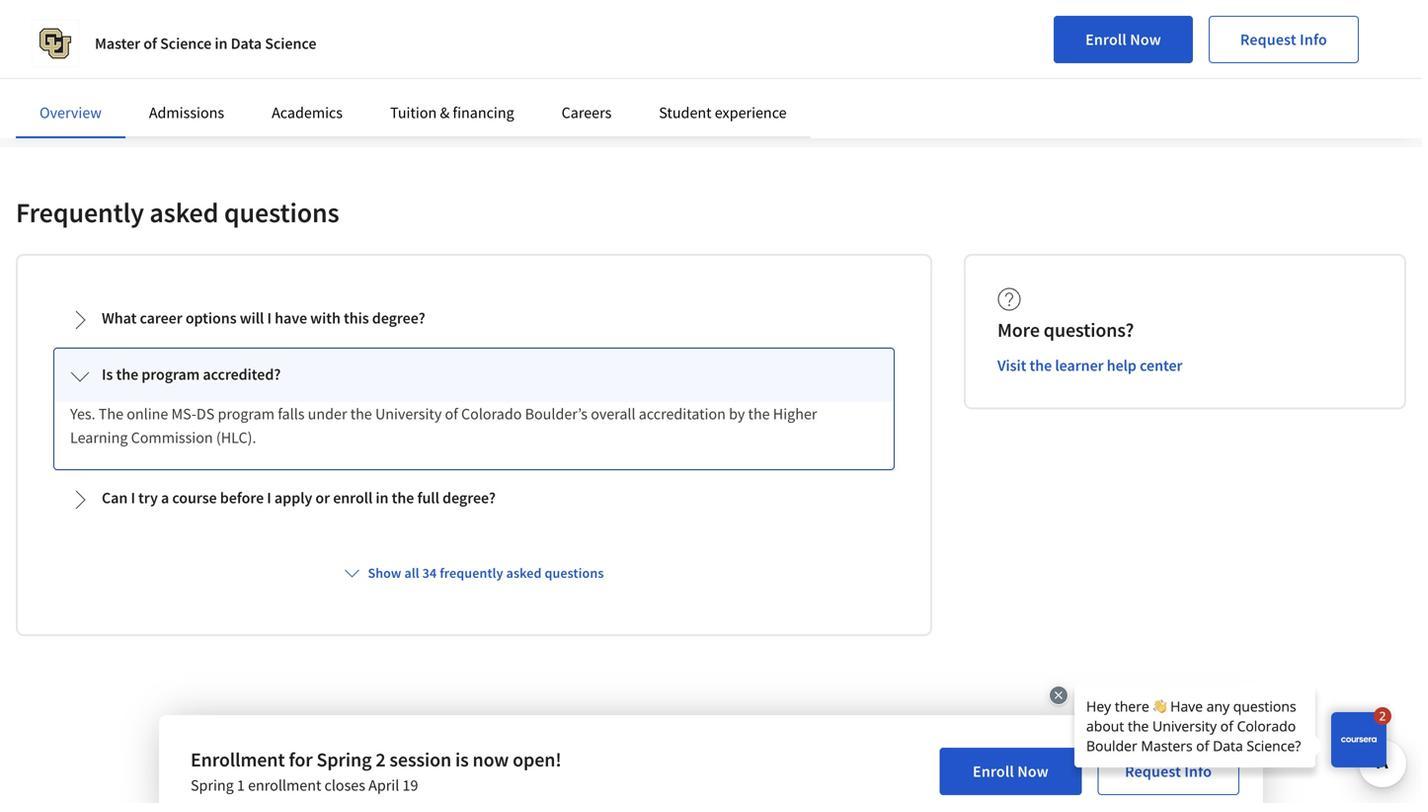 Task type: describe. For each thing, give the bounding box(es) containing it.
34
[[422, 564, 437, 582]]

university
[[375, 404, 442, 424]]

careers link
[[562, 103, 612, 122]]

options
[[186, 308, 237, 328]]

have
[[275, 308, 307, 328]]

or
[[316, 488, 330, 508]]

apply
[[275, 488, 312, 508]]

academics
[[272, 103, 343, 122]]

in inside dropdown button
[[376, 488, 389, 508]]

what career options will i have with this degree? button
[[54, 292, 894, 346]]

ds
[[196, 404, 215, 424]]

enroll now button for spring 1 enrollment closes april 19
[[940, 748, 1082, 795]]

0 horizontal spatial questions
[[224, 195, 339, 230]]

science for in
[[265, 34, 317, 53]]

info for master of science in data science
[[1300, 30, 1328, 49]]

i left try
[[131, 488, 135, 508]]

data for for
[[245, 34, 272, 52]]

master of science in data science
[[95, 34, 317, 53]]

request for spring 1 enrollment closes april 19
[[1125, 762, 1181, 781]]

19
[[403, 775, 418, 795]]

questions?
[[1044, 318, 1134, 342]]

session
[[390, 747, 452, 772]]

of inside yes. the online ms-ds program falls under the university of colorado boulder's overall accreditation by the higher learning commission (hlc).
[[445, 404, 458, 424]]

with
[[310, 308, 341, 328]]

accreditation
[[639, 404, 726, 424]]

is
[[102, 365, 113, 384]]

1
[[237, 775, 245, 795]]

(hlc).
[[216, 428, 256, 447]]

enrollment for spring 2 session is now open! spring 1 enrollment closes april 19
[[191, 747, 562, 795]]

student experience
[[659, 103, 787, 122]]

master
[[95, 34, 140, 53]]

learner
[[1055, 356, 1104, 375]]

colorado
[[461, 404, 522, 424]]

yes.
[[70, 404, 95, 424]]

now for master of science in data science
[[1130, 30, 1162, 49]]

0 vertical spatial asked
[[150, 195, 219, 230]]

before
[[220, 488, 264, 508]]

admissions
[[149, 103, 224, 122]]

learning
[[70, 428, 128, 447]]

more
[[998, 318, 1040, 342]]

·
[[111, 70, 115, 87]]

will
[[240, 308, 264, 328]]

more questions?
[[998, 318, 1134, 342]]

enroll for spring 1 enrollment closes april 19
[[973, 762, 1014, 781]]

request info for master of science in data science
[[1241, 30, 1328, 49]]

show
[[368, 564, 402, 582]]

overview link
[[40, 103, 102, 122]]

frequently asked questions
[[16, 195, 339, 230]]

a
[[161, 488, 169, 508]]

financing
[[453, 103, 514, 122]]

the right is
[[116, 365, 138, 384]]

admissions link
[[149, 103, 224, 122]]

student
[[659, 103, 712, 122]]

0 horizontal spatial spring
[[191, 775, 234, 795]]

visit the learner help center
[[998, 356, 1183, 375]]

commission
[[131, 428, 213, 447]]

1 horizontal spatial degree?
[[443, 488, 496, 508]]

enrollment
[[191, 747, 285, 772]]

tuition
[[390, 103, 437, 122]]

what career options will i have with this degree?
[[102, 308, 425, 328]]

program inside yes. the online ms-ds program falls under the university of colorado boulder's overall accreditation by the higher learning commission (hlc).
[[218, 404, 275, 424]]

try
[[138, 488, 158, 508]]

by
[[729, 404, 745, 424]]

2
[[376, 747, 386, 772]]

0 vertical spatial degree?
[[372, 308, 425, 328]]

can i try a course before i apply or enroll in the full degree?
[[102, 488, 496, 508]]

0 horizontal spatial for
[[226, 34, 242, 52]]

the right under
[[350, 404, 372, 424]]

tuition & financing
[[390, 103, 514, 122]]

enroll
[[333, 488, 373, 508]]

careers
[[562, 103, 612, 122]]

learn mathematical foundations for data science
[[34, 34, 319, 52]]

show all 34 frequently asked questions button
[[336, 555, 612, 591]]

enroll now for master of science in data science
[[1086, 30, 1162, 49]]

is
[[455, 747, 469, 772]]

student experience link
[[659, 103, 787, 122]]

can
[[102, 488, 128, 508]]



Task type: vqa. For each thing, say whether or not it's contained in the screenshot.
What Career Options Will I Have With This Degree?
yes



Task type: locate. For each thing, give the bounding box(es) containing it.
1 horizontal spatial spring
[[317, 747, 372, 772]]

1 vertical spatial now
[[1018, 762, 1049, 781]]

1 vertical spatial program
[[218, 404, 275, 424]]

frequently
[[440, 564, 503, 582]]

degree? right this
[[372, 308, 425, 328]]

0 horizontal spatial degree?
[[372, 308, 425, 328]]

0 vertical spatial of
[[143, 34, 157, 53]]

help
[[1107, 356, 1137, 375]]

0 vertical spatial info
[[1300, 30, 1328, 49]]

all
[[405, 564, 420, 582]]

0 vertical spatial enroll now button
[[1054, 16, 1193, 63]]

enroll now button for master of science in data science
[[1054, 16, 1193, 63]]

1 horizontal spatial enroll now
[[1086, 30, 1162, 49]]

1 vertical spatial spring
[[191, 775, 234, 795]]

data
[[231, 34, 262, 53], [245, 34, 272, 52]]

request info for spring 1 enrollment closes april 19
[[1125, 762, 1212, 781]]

spring
[[317, 747, 372, 772], [191, 775, 234, 795]]

in
[[215, 34, 228, 53], [376, 488, 389, 508]]

higher
[[773, 404, 817, 424]]

show all 34 frequently asked questions
[[368, 564, 604, 582]]

closes
[[325, 775, 365, 795]]

0 vertical spatial questions
[[224, 195, 339, 230]]

boulder's
[[525, 404, 588, 424]]

what
[[102, 308, 137, 328]]

&
[[440, 103, 450, 122]]

academics link
[[272, 103, 343, 122]]

0 vertical spatial request info
[[1241, 30, 1328, 49]]

intermediate
[[34, 70, 108, 87]]

learn
[[34, 34, 66, 52]]

0 vertical spatial spring
[[317, 747, 372, 772]]

1 horizontal spatial questions
[[545, 564, 604, 582]]

0 vertical spatial request info button
[[1209, 16, 1359, 63]]

for up enrollment
[[289, 747, 313, 772]]

1 vertical spatial enroll now
[[973, 762, 1049, 781]]

0 vertical spatial in
[[215, 34, 228, 53]]

1 vertical spatial enroll now button
[[940, 748, 1082, 795]]

1 data from the left
[[231, 34, 262, 53]]

full
[[417, 488, 439, 508]]

now
[[1130, 30, 1162, 49], [1018, 762, 1049, 781]]

enroll now
[[1086, 30, 1162, 49], [973, 762, 1049, 781]]

yes. the online ms-ds program falls under the university of colorado boulder's overall accreditation by the higher learning commission (hlc).
[[70, 404, 817, 447]]

for
[[226, 34, 242, 52], [289, 747, 313, 772]]

1 horizontal spatial asked
[[506, 564, 542, 582]]

is the program accredited? button
[[54, 349, 894, 402]]

course
[[172, 488, 217, 508]]

tuition & financing link
[[390, 103, 514, 122]]

1 horizontal spatial in
[[376, 488, 389, 508]]

is the program accredited?
[[102, 365, 281, 384]]

intermediate · specialization
[[34, 70, 198, 87]]

center
[[1140, 356, 1183, 375]]

enroll
[[1086, 30, 1127, 49], [973, 762, 1014, 781]]

1 vertical spatial enroll
[[973, 762, 1014, 781]]

can i try a course before i apply or enroll in the full degree? button
[[54, 472, 894, 526]]

1 vertical spatial request info
[[1125, 762, 1212, 781]]

enroll for master of science in data science
[[1086, 30, 1127, 49]]

spring left 1
[[191, 775, 234, 795]]

0 horizontal spatial in
[[215, 34, 228, 53]]

enrollment
[[248, 775, 321, 795]]

request info button
[[1209, 16, 1359, 63], [1098, 748, 1240, 795]]

now for spring 1 enrollment closes april 19
[[1018, 762, 1049, 781]]

science
[[160, 34, 212, 53], [265, 34, 317, 53], [274, 34, 319, 52]]

0 horizontal spatial request info
[[1125, 762, 1212, 781]]

3 science from the left
[[274, 34, 319, 52]]

online
[[127, 404, 168, 424]]

spring up closes
[[317, 747, 372, 772]]

1 vertical spatial asked
[[506, 564, 542, 582]]

i left apply
[[267, 488, 271, 508]]

0 vertical spatial enroll now
[[1086, 30, 1162, 49]]

1 horizontal spatial enroll
[[1086, 30, 1127, 49]]

0 horizontal spatial info
[[1185, 762, 1212, 781]]

1 horizontal spatial request
[[1241, 30, 1297, 49]]

career
[[140, 308, 182, 328]]

program
[[142, 365, 200, 384], [218, 404, 275, 424]]

visit the learner help center link
[[998, 356, 1183, 375]]

1 horizontal spatial info
[[1300, 30, 1328, 49]]

i right will in the left of the page
[[267, 308, 272, 328]]

0 horizontal spatial enroll
[[973, 762, 1014, 781]]

1 horizontal spatial of
[[445, 404, 458, 424]]

0 vertical spatial program
[[142, 365, 200, 384]]

foundations
[[151, 34, 223, 52]]

1 horizontal spatial request info
[[1241, 30, 1328, 49]]

overview
[[40, 103, 102, 122]]

program up ms-
[[142, 365, 200, 384]]

questions inside dropdown button
[[545, 564, 604, 582]]

the
[[1030, 356, 1052, 375], [116, 365, 138, 384], [350, 404, 372, 424], [748, 404, 770, 424], [392, 488, 414, 508]]

1 vertical spatial in
[[376, 488, 389, 508]]

asked
[[150, 195, 219, 230], [506, 564, 542, 582]]

info for spring 1 enrollment closes april 19
[[1185, 762, 1212, 781]]

1 vertical spatial questions
[[545, 564, 604, 582]]

visit
[[998, 356, 1027, 375]]

1 vertical spatial request
[[1125, 762, 1181, 781]]

of right master
[[143, 34, 157, 53]]

request info button for master of science in data science
[[1209, 16, 1359, 63]]

frequently
[[16, 195, 144, 230]]

collapsed list
[[49, 287, 899, 531]]

asked inside show all 34 frequently asked questions dropdown button
[[506, 564, 542, 582]]

enroll now button
[[1054, 16, 1193, 63], [940, 748, 1082, 795]]

0 vertical spatial now
[[1130, 30, 1162, 49]]

science for for
[[274, 34, 319, 52]]

request info
[[1241, 30, 1328, 49], [1125, 762, 1212, 781]]

april
[[369, 775, 399, 795]]

request
[[1241, 30, 1297, 49], [1125, 762, 1181, 781]]

this
[[344, 308, 369, 328]]

1 horizontal spatial now
[[1130, 30, 1162, 49]]

of
[[143, 34, 157, 53], [445, 404, 458, 424]]

overall
[[591, 404, 636, 424]]

data for in
[[231, 34, 262, 53]]

degree?
[[372, 308, 425, 328], [443, 488, 496, 508]]

enroll now for spring 1 enrollment closes april 19
[[973, 762, 1049, 781]]

1 vertical spatial for
[[289, 747, 313, 772]]

1 horizontal spatial program
[[218, 404, 275, 424]]

0 horizontal spatial now
[[1018, 762, 1049, 781]]

the right visit
[[1030, 356, 1052, 375]]

0 vertical spatial enroll
[[1086, 30, 1127, 49]]

program up (hlc). at the bottom of page
[[218, 404, 275, 424]]

under
[[308, 404, 347, 424]]

request for master of science in data science
[[1241, 30, 1297, 49]]

1 science from the left
[[160, 34, 212, 53]]

1 horizontal spatial for
[[289, 747, 313, 772]]

0 horizontal spatial request
[[1125, 762, 1181, 781]]

mathematical
[[69, 34, 148, 52]]

the right by
[[748, 404, 770, 424]]

program inside dropdown button
[[142, 365, 200, 384]]

1 vertical spatial request info button
[[1098, 748, 1240, 795]]

of left colorado
[[445, 404, 458, 424]]

specialization
[[117, 70, 198, 87]]

open!
[[513, 747, 562, 772]]

in right enroll
[[376, 488, 389, 508]]

degree? right full
[[443, 488, 496, 508]]

for inside the enrollment for spring 2 session is now open! spring 1 enrollment closes april 19
[[289, 747, 313, 772]]

0 horizontal spatial program
[[142, 365, 200, 384]]

request info button for spring 1 enrollment closes april 19
[[1098, 748, 1240, 795]]

the left full
[[392, 488, 414, 508]]

0 horizontal spatial enroll now
[[973, 762, 1049, 781]]

0 horizontal spatial of
[[143, 34, 157, 53]]

the
[[99, 404, 123, 424]]

0 vertical spatial request
[[1241, 30, 1297, 49]]

for right foundations
[[226, 34, 242, 52]]

1 vertical spatial degree?
[[443, 488, 496, 508]]

experience
[[715, 103, 787, 122]]

2 data from the left
[[245, 34, 272, 52]]

accredited?
[[203, 365, 281, 384]]

1 vertical spatial of
[[445, 404, 458, 424]]

in up admissions
[[215, 34, 228, 53]]

2 science from the left
[[265, 34, 317, 53]]

now
[[473, 747, 509, 772]]

ms-
[[171, 404, 196, 424]]

falls
[[278, 404, 305, 424]]

0 vertical spatial for
[[226, 34, 242, 52]]

1 vertical spatial info
[[1185, 762, 1212, 781]]

0 horizontal spatial asked
[[150, 195, 219, 230]]

university of colorado boulder logo image
[[32, 20, 79, 67]]

i
[[267, 308, 272, 328], [131, 488, 135, 508], [267, 488, 271, 508]]



